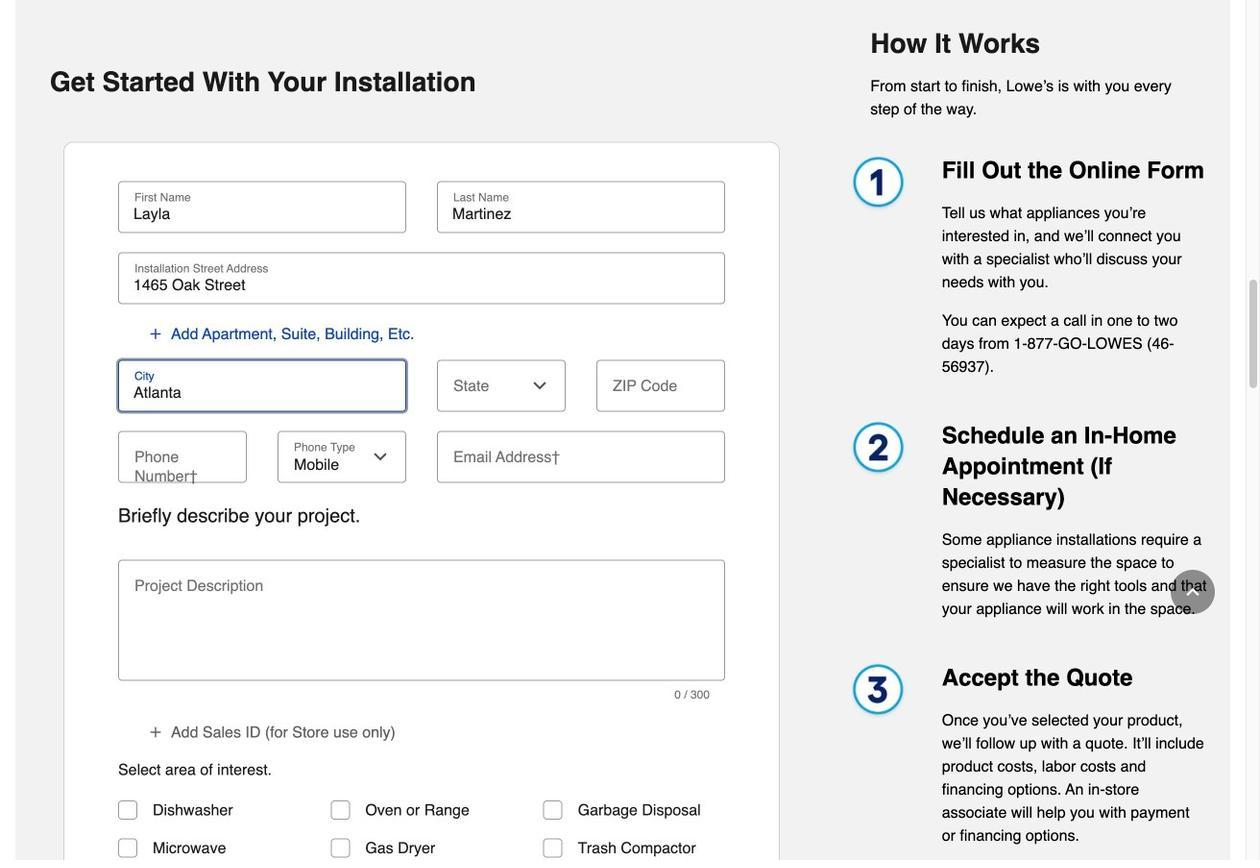 Task type: vqa. For each thing, say whether or not it's contained in the screenshot.
first Pickup from the left
no



Task type: describe. For each thing, give the bounding box(es) containing it.
city text field
[[126, 383, 399, 402]]

an icon of a number one. image
[[844, 155, 912, 215]]

an icon of a number three. image
[[844, 663, 912, 723]]

address1 text field
[[126, 275, 718, 294]]

scroll to top element
[[1172, 570, 1216, 614]]

chevron up image
[[1184, 582, 1203, 602]]



Task type: locate. For each thing, give the bounding box(es) containing it.
projectDescription text field
[[126, 587, 718, 671]]

LastName text field
[[445, 204, 718, 223]]

emailAddress text field
[[445, 431, 718, 473]]

plus image
[[148, 326, 163, 342], [148, 724, 163, 740]]

1 plus image from the top
[[148, 326, 163, 342]]

an icon of a number two. image
[[844, 420, 912, 481]]

phoneNumber text field
[[126, 431, 239, 473]]

FirstName text field
[[126, 204, 399, 223]]

zipcode text field
[[605, 360, 718, 402]]

2 plus image from the top
[[148, 724, 163, 740]]

0 vertical spatial plus image
[[148, 326, 163, 342]]

1 vertical spatial plus image
[[148, 724, 163, 740]]



